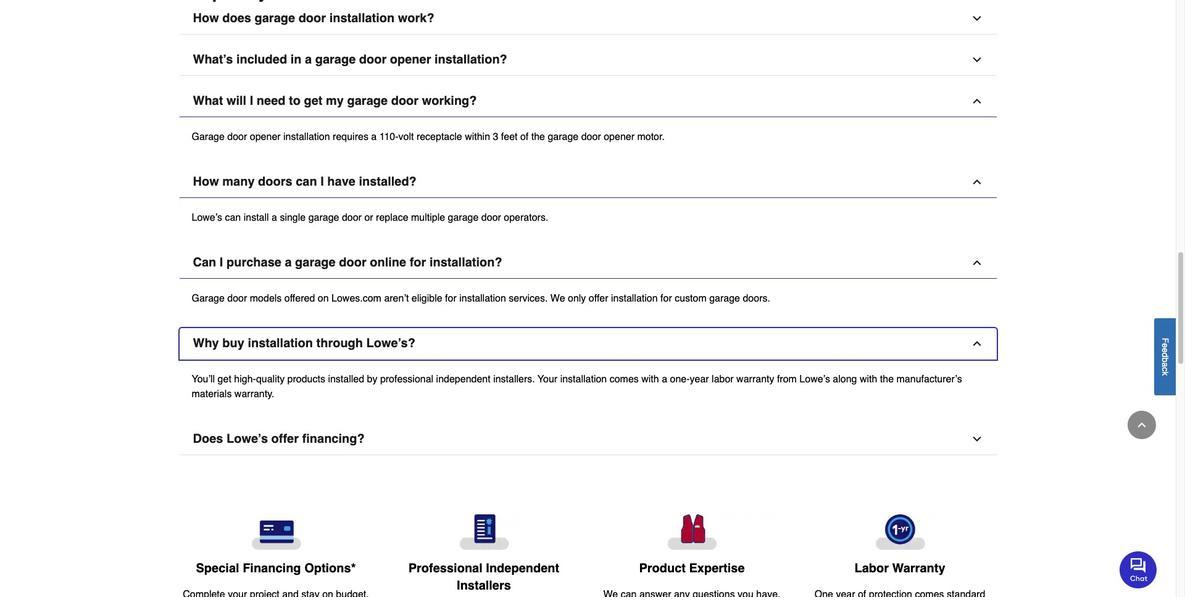 Task type: describe. For each thing, give the bounding box(es) containing it.
chevron down image
[[971, 54, 983, 66]]

labor
[[712, 374, 734, 385]]

installed
[[328, 374, 364, 385]]

scroll to top element
[[1128, 411, 1156, 439]]

a dark blue credit card icon. image
[[182, 515, 370, 551]]

motor.
[[637, 131, 665, 143]]

can i purchase a garage door online for installation? button
[[179, 247, 997, 279]]

special financing options*
[[196, 562, 356, 576]]

garage right in
[[315, 52, 356, 67]]

included
[[236, 52, 287, 67]]

does
[[193, 432, 223, 446]]

options*
[[304, 562, 356, 576]]

k
[[1160, 371, 1170, 376]]

within
[[465, 131, 490, 143]]

product expertise
[[639, 562, 745, 576]]

professional
[[408, 562, 483, 576]]

a right in
[[305, 52, 312, 67]]

buy
[[222, 336, 244, 351]]

does lowe's offer financing?
[[193, 432, 365, 446]]

lowe's can install a single garage door or replace multiple garage door operators.
[[192, 212, 548, 223]]

requires
[[333, 131, 368, 143]]

2 with from the left
[[860, 374, 877, 385]]

products
[[287, 374, 325, 385]]

have
[[327, 175, 355, 189]]

f e e d b a c k
[[1160, 338, 1170, 376]]

door inside can i purchase a garage door online for installation? button
[[339, 255, 366, 270]]

1 vertical spatial can
[[225, 212, 241, 223]]

along
[[833, 374, 857, 385]]

what's included in a garage door opener installation?
[[193, 52, 507, 67]]

we
[[550, 293, 565, 304]]

you'll
[[192, 374, 215, 385]]

lowe's inside button
[[227, 432, 268, 446]]

get inside button
[[304, 94, 323, 108]]

c
[[1160, 367, 1170, 371]]

doors.
[[743, 293, 770, 304]]

you'll get high-quality products installed by professional independent installers. your installation comes with a one-year labor warranty from lowe's along with the manufacturer's materials warranty.
[[192, 374, 962, 400]]

my
[[326, 94, 344, 108]]

independent
[[436, 374, 491, 385]]

door inside what's included in a garage door opener installation? button
[[359, 52, 387, 67]]

0 horizontal spatial opener
[[250, 131, 281, 143]]

lowes.com
[[331, 293, 381, 304]]

1 horizontal spatial i
[[250, 94, 253, 108]]

can i purchase a garage door online for installation?
[[193, 255, 502, 270]]

installation left the custom
[[611, 293, 658, 304]]

garage door models offered on lowes.com aren't eligible for installation services. we only offer installation for custom garage doors.
[[192, 293, 770, 304]]

what will i need to get my garage door working?
[[193, 94, 477, 108]]

what
[[193, 94, 223, 108]]

garage door opener installation requires a 110-volt receptacle within 3 feet of the garage door opener motor.
[[192, 131, 665, 143]]

receptacle
[[417, 131, 462, 143]]

labor warranty
[[855, 562, 945, 576]]

how for how does garage door installation work?
[[193, 11, 219, 25]]

services.
[[509, 293, 548, 304]]

chevron up image for my
[[971, 95, 983, 107]]

a right install
[[272, 212, 277, 223]]

chevron up image inside scroll to top element
[[1136, 419, 1148, 431]]

b
[[1160, 358, 1170, 362]]

working?
[[422, 94, 477, 108]]

on
[[318, 293, 329, 304]]

offer inside button
[[271, 432, 299, 446]]

quality
[[256, 374, 285, 385]]

replace
[[376, 212, 408, 223]]

financing
[[243, 562, 301, 576]]

one-
[[670, 374, 690, 385]]

chevron up image inside why buy installation through lowe's? button
[[971, 338, 983, 350]]

garage for what
[[192, 131, 225, 143]]

what's included in a garage door opener installation? button
[[179, 44, 997, 76]]

professional independent installers
[[408, 562, 559, 593]]

custom
[[675, 293, 707, 304]]

opener inside button
[[390, 52, 431, 67]]

garage up on
[[295, 255, 336, 270]]

why buy installation through lowe's?
[[193, 336, 417, 351]]

or
[[364, 212, 373, 223]]

garage right multiple
[[448, 212, 479, 223]]

get inside you'll get high-quality products installed by professional independent installers. your installation comes with a one-year labor warranty from lowe's along with the manufacturer's materials warranty.
[[218, 374, 231, 385]]

0 vertical spatial offer
[[589, 293, 608, 304]]

chevron up image for installed?
[[971, 176, 983, 188]]

does
[[222, 11, 251, 25]]

many
[[222, 175, 255, 189]]

garage right my
[[347, 94, 388, 108]]

what will i need to get my garage door working? button
[[179, 86, 997, 117]]

installation left services.
[[459, 293, 506, 304]]

of
[[520, 131, 529, 143]]

work?
[[398, 11, 434, 25]]

single
[[280, 212, 306, 223]]

installation inside you'll get high-quality products installed by professional independent installers. your installation comes with a one-year labor warranty from lowe's along with the manufacturer's materials warranty.
[[560, 374, 607, 385]]

need
[[257, 94, 285, 108]]

comes
[[610, 374, 639, 385]]

f e e d b a c k button
[[1154, 318, 1176, 395]]

how does garage door installation work? button
[[179, 3, 997, 35]]

0 vertical spatial lowe's
[[192, 212, 222, 223]]



Task type: vqa. For each thing, say whether or not it's contained in the screenshot.
add to cart for second Add to Cart button from the right
no



Task type: locate. For each thing, give the bounding box(es) containing it.
a
[[305, 52, 312, 67], [371, 131, 377, 143], [272, 212, 277, 223], [285, 255, 292, 270], [1160, 362, 1170, 367], [662, 374, 667, 385]]

lowe's inside you'll get high-quality products installed by professional independent installers. your installation comes with a one-year labor warranty from lowe's along with the manufacturer's materials warranty.
[[800, 374, 830, 385]]

operators.
[[504, 212, 548, 223]]

2 horizontal spatial lowe's
[[800, 374, 830, 385]]

chevron up image
[[971, 257, 983, 269], [1136, 419, 1148, 431]]

can
[[193, 255, 216, 270]]

0 horizontal spatial lowe's
[[192, 212, 222, 223]]

opener left motor.
[[604, 131, 635, 143]]

materials
[[192, 389, 232, 400]]

door down will
[[227, 131, 247, 143]]

chevron down image for how does garage door installation work?
[[971, 12, 983, 25]]

installation down why buy installation through lowe's? button at the bottom of page
[[560, 374, 607, 385]]

a up k
[[1160, 362, 1170, 367]]

by
[[367, 374, 377, 385]]

purchase
[[227, 255, 281, 270]]

i
[[250, 94, 253, 108], [320, 175, 324, 189], [220, 255, 223, 270]]

offered
[[284, 293, 315, 304]]

lowe's right does at the left
[[227, 432, 268, 446]]

chevron down image inside does lowe's offer financing? button
[[971, 433, 983, 446]]

0 vertical spatial chevron up image
[[971, 95, 983, 107]]

0 horizontal spatial the
[[531, 131, 545, 143]]

1 vertical spatial offer
[[271, 432, 299, 446]]

expertise
[[689, 562, 745, 576]]

a inside button
[[1160, 362, 1170, 367]]

2 horizontal spatial for
[[660, 293, 672, 304]]

1 horizontal spatial chevron up image
[[1136, 419, 1148, 431]]

3
[[493, 131, 498, 143]]

1 vertical spatial i
[[320, 175, 324, 189]]

door left models
[[227, 293, 247, 304]]

installation up quality
[[248, 336, 313, 351]]

0 horizontal spatial for
[[410, 255, 426, 270]]

a lowe's red vest icon. image
[[598, 515, 786, 551]]

for
[[410, 255, 426, 270], [445, 293, 457, 304], [660, 293, 672, 304]]

aren't
[[384, 293, 409, 304]]

a right purchase
[[285, 255, 292, 270]]

1 horizontal spatial opener
[[390, 52, 431, 67]]

eligible
[[412, 293, 442, 304]]

for right eligible
[[445, 293, 457, 304]]

the inside you'll get high-quality products installed by professional independent installers. your installation comes with a one-year labor warranty from lowe's along with the manufacturer's materials warranty.
[[880, 374, 894, 385]]

professional
[[380, 374, 433, 385]]

only
[[568, 293, 586, 304]]

1 e from the top
[[1160, 343, 1170, 348]]

how does garage door installation work?
[[193, 11, 434, 25]]

2 vertical spatial chevron up image
[[971, 338, 983, 350]]

0 vertical spatial chevron down image
[[971, 12, 983, 25]]

special
[[196, 562, 239, 576]]

get up materials
[[218, 374, 231, 385]]

1 horizontal spatial with
[[860, 374, 877, 385]]

for right online
[[410, 255, 426, 270]]

3 chevron up image from the top
[[971, 338, 983, 350]]

how many doors can i have installed?
[[193, 175, 417, 189]]

0 vertical spatial get
[[304, 94, 323, 108]]

1 garage from the top
[[192, 131, 225, 143]]

1 vertical spatial how
[[193, 175, 219, 189]]

can inside button
[[296, 175, 317, 189]]

1 with from the left
[[641, 374, 659, 385]]

1 chevron up image from the top
[[971, 95, 983, 107]]

door left operators.
[[481, 212, 501, 223]]

can
[[296, 175, 317, 189], [225, 212, 241, 223]]

to
[[289, 94, 301, 108]]

how many doors can i have installed? button
[[179, 167, 997, 198]]

chevron up image
[[971, 95, 983, 107], [971, 176, 983, 188], [971, 338, 983, 350]]

door inside what will i need to get my garage door working? button
[[391, 94, 419, 108]]

with
[[641, 374, 659, 385], [860, 374, 877, 385]]

1 how from the top
[[193, 11, 219, 25]]

0 horizontal spatial with
[[641, 374, 659, 385]]

lowe's up can
[[192, 212, 222, 223]]

garage
[[255, 11, 295, 25], [315, 52, 356, 67], [347, 94, 388, 108], [548, 131, 579, 143], [308, 212, 339, 223], [448, 212, 479, 223], [295, 255, 336, 270], [709, 293, 740, 304]]

the
[[531, 131, 545, 143], [880, 374, 894, 385]]

2 vertical spatial i
[[220, 255, 223, 270]]

f
[[1160, 338, 1170, 343]]

installers
[[457, 579, 511, 593]]

for inside button
[[410, 255, 426, 270]]

lowe's
[[192, 212, 222, 223], [800, 374, 830, 385], [227, 432, 268, 446]]

installation down to
[[283, 131, 330, 143]]

1 horizontal spatial lowe's
[[227, 432, 268, 446]]

can right doors
[[296, 175, 317, 189]]

garage down what
[[192, 131, 225, 143]]

1 horizontal spatial get
[[304, 94, 323, 108]]

1 horizontal spatial offer
[[589, 293, 608, 304]]

door up what will i need to get my garage door working?
[[359, 52, 387, 67]]

year
[[690, 374, 709, 385]]

1 vertical spatial chevron down image
[[971, 433, 983, 446]]

installers.
[[493, 374, 535, 385]]

2 vertical spatial lowe's
[[227, 432, 268, 446]]

garage for can
[[192, 293, 225, 304]]

doors
[[258, 175, 292, 189]]

get right to
[[304, 94, 323, 108]]

for left the custom
[[660, 293, 672, 304]]

1 vertical spatial garage
[[192, 293, 225, 304]]

labor
[[855, 562, 889, 576]]

a left 110-
[[371, 131, 377, 143]]

door left or
[[342, 212, 362, 223]]

0 vertical spatial chevron up image
[[971, 257, 983, 269]]

will
[[226, 94, 246, 108]]

0 horizontal spatial chevron up image
[[971, 257, 983, 269]]

lowe's?
[[366, 336, 415, 351]]

chevron down image for does lowe's offer financing?
[[971, 433, 983, 446]]

1 vertical spatial installation?
[[430, 255, 502, 270]]

1 chevron down image from the top
[[971, 12, 983, 25]]

does lowe's offer financing? button
[[179, 424, 997, 455]]

garage down can
[[192, 293, 225, 304]]

0 horizontal spatial offer
[[271, 432, 299, 446]]

garage right single
[[308, 212, 339, 223]]

chat invite button image
[[1120, 551, 1157, 589]]

a inside you'll get high-quality products installed by professional independent installers. your installation comes with a one-year labor warranty from lowe's along with the manufacturer's materials warranty.
[[662, 374, 667, 385]]

offer left financing?
[[271, 432, 299, 446]]

garage inside "button"
[[255, 11, 295, 25]]

garage left doors.
[[709, 293, 740, 304]]

a blue 1-year labor warranty icon. image
[[806, 515, 994, 551]]

2 how from the top
[[193, 175, 219, 189]]

opener down need
[[250, 131, 281, 143]]

online
[[370, 255, 406, 270]]

chevron up image inside what will i need to get my garage door working? button
[[971, 95, 983, 107]]

models
[[250, 293, 282, 304]]

110-
[[379, 131, 398, 143]]

0 vertical spatial garage
[[192, 131, 225, 143]]

installation inside button
[[248, 336, 313, 351]]

2 horizontal spatial opener
[[604, 131, 635, 143]]

opener down work?
[[390, 52, 431, 67]]

through
[[316, 336, 363, 351]]

0 horizontal spatial can
[[225, 212, 241, 223]]

multiple
[[411, 212, 445, 223]]

0 vertical spatial how
[[193, 11, 219, 25]]

lowe's right from
[[800, 374, 830, 385]]

1 horizontal spatial for
[[445, 293, 457, 304]]

independent
[[486, 562, 559, 576]]

financing?
[[302, 432, 365, 446]]

warranty
[[892, 562, 945, 576]]

installation? up garage door models offered on lowes.com aren't eligible for installation services. we only offer installation for custom garage doors.
[[430, 255, 502, 270]]

0 vertical spatial the
[[531, 131, 545, 143]]

how inside "button"
[[193, 11, 219, 25]]

door up in
[[299, 11, 326, 25]]

how
[[193, 11, 219, 25], [193, 175, 219, 189]]

1 vertical spatial get
[[218, 374, 231, 385]]

volt
[[398, 131, 414, 143]]

door left online
[[339, 255, 366, 270]]

how left does at top
[[193, 11, 219, 25]]

install
[[244, 212, 269, 223]]

e up b
[[1160, 348, 1170, 353]]

0 vertical spatial can
[[296, 175, 317, 189]]

i right will
[[250, 94, 253, 108]]

1 vertical spatial chevron up image
[[971, 176, 983, 188]]

opener
[[390, 52, 431, 67], [250, 131, 281, 143], [604, 131, 635, 143]]

installation
[[329, 11, 395, 25], [283, 131, 330, 143], [459, 293, 506, 304], [611, 293, 658, 304], [248, 336, 313, 351], [560, 374, 607, 385]]

a left one-
[[662, 374, 667, 385]]

how for how many doors can i have installed?
[[193, 175, 219, 189]]

a dark blue background check icon. image
[[390, 515, 578, 551]]

installed?
[[359, 175, 417, 189]]

installation? up working?
[[435, 52, 507, 67]]

installation?
[[435, 52, 507, 67], [430, 255, 502, 270]]

1 horizontal spatial the
[[880, 374, 894, 385]]

how inside button
[[193, 175, 219, 189]]

door down what will i need to get my garage door working? button
[[581, 131, 601, 143]]

2 chevron up image from the top
[[971, 176, 983, 188]]

door up volt
[[391, 94, 419, 108]]

how left many
[[193, 175, 219, 189]]

chevron up image inside can i purchase a garage door online for installation? button
[[971, 257, 983, 269]]

0 vertical spatial i
[[250, 94, 253, 108]]

0 vertical spatial installation?
[[435, 52, 507, 67]]

e up d
[[1160, 343, 1170, 348]]

feet
[[501, 131, 518, 143]]

1 vertical spatial the
[[880, 374, 894, 385]]

e
[[1160, 343, 1170, 348], [1160, 348, 1170, 353]]

the right of on the left of page
[[531, 131, 545, 143]]

offer right the only on the left of the page
[[589, 293, 608, 304]]

chevron down image inside how does garage door installation work? "button"
[[971, 12, 983, 25]]

i left have
[[320, 175, 324, 189]]

0 horizontal spatial i
[[220, 255, 223, 270]]

what's
[[193, 52, 233, 67]]

0 horizontal spatial get
[[218, 374, 231, 385]]

garage right of on the left of page
[[548, 131, 579, 143]]

2 horizontal spatial i
[[320, 175, 324, 189]]

2 e from the top
[[1160, 348, 1170, 353]]

with right along
[[860, 374, 877, 385]]

the right along
[[880, 374, 894, 385]]

get
[[304, 94, 323, 108], [218, 374, 231, 385]]

from
[[777, 374, 797, 385]]

chevron up image inside "how many doors can i have installed?" button
[[971, 176, 983, 188]]

product
[[639, 562, 686, 576]]

d
[[1160, 353, 1170, 358]]

i right can
[[220, 255, 223, 270]]

1 horizontal spatial can
[[296, 175, 317, 189]]

why
[[193, 336, 219, 351]]

2 chevron down image from the top
[[971, 433, 983, 446]]

chevron down image
[[971, 12, 983, 25], [971, 433, 983, 446]]

installation up what's included in a garage door opener installation? on the left top of page
[[329, 11, 395, 25]]

offer
[[589, 293, 608, 304], [271, 432, 299, 446]]

1 vertical spatial chevron up image
[[1136, 419, 1148, 431]]

door inside how does garage door installation work? "button"
[[299, 11, 326, 25]]

1 vertical spatial lowe's
[[800, 374, 830, 385]]

warranty.
[[234, 389, 274, 400]]

why buy installation through lowe's? button
[[179, 328, 997, 360]]

door
[[299, 11, 326, 25], [359, 52, 387, 67], [391, 94, 419, 108], [227, 131, 247, 143], [581, 131, 601, 143], [342, 212, 362, 223], [481, 212, 501, 223], [339, 255, 366, 270], [227, 293, 247, 304]]

your
[[538, 374, 558, 385]]

high-
[[234, 374, 256, 385]]

with right comes
[[641, 374, 659, 385]]

installation inside "button"
[[329, 11, 395, 25]]

garage right does at top
[[255, 11, 295, 25]]

can left install
[[225, 212, 241, 223]]

2 garage from the top
[[192, 293, 225, 304]]

manufacturer's
[[897, 374, 962, 385]]



